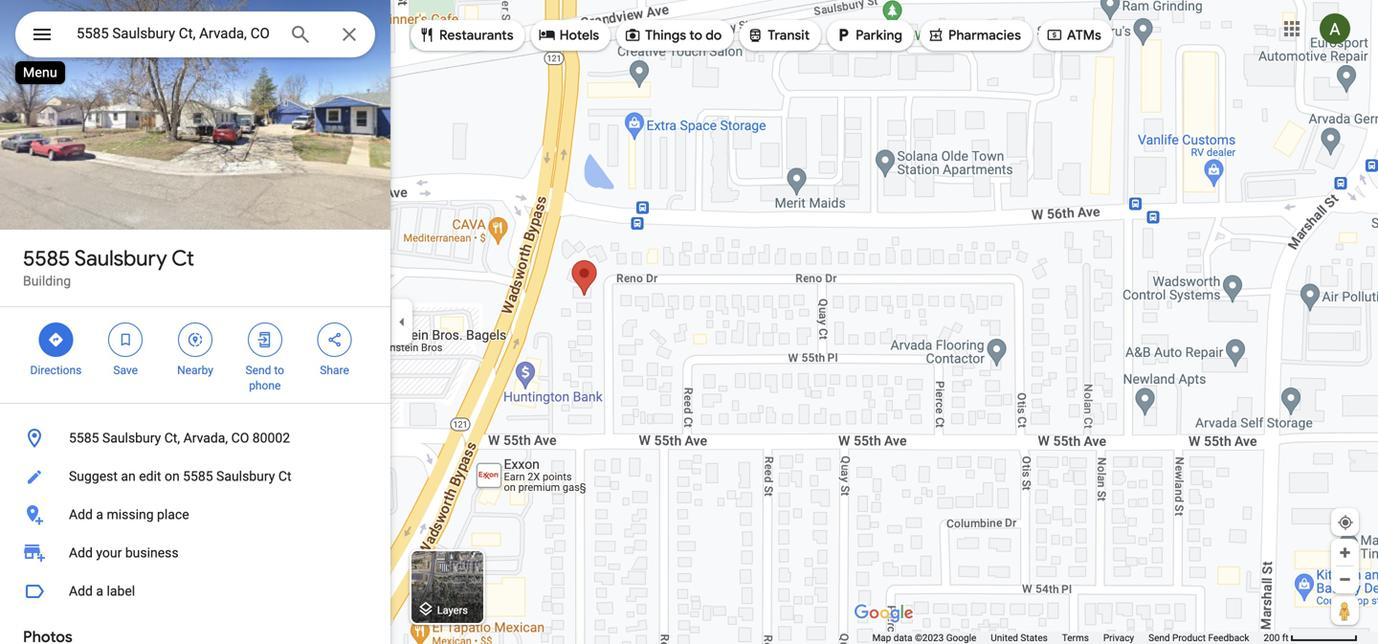 Task type: vqa. For each thing, say whether or not it's contained in the screenshot.
1st Add from the bottom of the 5585 Saulsbury Ct main content
yes



Task type: describe. For each thing, give the bounding box(es) containing it.
privacy button
[[1104, 632, 1135, 644]]

layers
[[437, 604, 468, 616]]

add for add a label
[[69, 584, 93, 599]]

phone
[[249, 379, 281, 393]]


[[326, 329, 343, 350]]

add a missing place
[[69, 507, 189, 523]]

5585 saulsbury ct, arvada, co 80002
[[69, 430, 290, 446]]

ct,
[[164, 430, 180, 446]]

5585 Saulsbury Ct, Arvada, CO 80002 field
[[15, 11, 375, 57]]

80002
[[253, 430, 290, 446]]

actions for 5585 saulsbury ct region
[[0, 307, 391, 403]]

add your business link
[[0, 534, 391, 573]]

ct inside button
[[278, 469, 292, 484]]

5585 saulsbury ct main content
[[0, 0, 391, 644]]

united
[[991, 632, 1019, 644]]


[[187, 329, 204, 350]]

google
[[947, 632, 977, 644]]


[[835, 24, 852, 45]]

 transit
[[747, 24, 810, 45]]

a for label
[[96, 584, 103, 599]]

google maps element
[[0, 0, 1379, 644]]

 hotels
[[539, 24, 599, 45]]

a for missing
[[96, 507, 103, 523]]

atms
[[1067, 27, 1102, 44]]

place
[[157, 507, 189, 523]]

 restaurants
[[418, 24, 514, 45]]

parking
[[856, 27, 903, 44]]

footer inside google maps element
[[873, 632, 1264, 644]]

terms
[[1062, 632, 1089, 644]]

united states button
[[991, 632, 1048, 644]]

200 ft button
[[1264, 632, 1359, 644]]

label
[[107, 584, 135, 599]]

restaurants
[[439, 27, 514, 44]]

send for send product feedback
[[1149, 632, 1170, 644]]

map
[[873, 632, 892, 644]]

states
[[1021, 632, 1048, 644]]

arvada,
[[183, 430, 228, 446]]

terms button
[[1062, 632, 1089, 644]]

to inside send to phone
[[274, 364, 284, 377]]


[[539, 24, 556, 45]]

transit
[[768, 27, 810, 44]]

an
[[121, 469, 136, 484]]

directions
[[30, 364, 82, 377]]

zoom in image
[[1338, 546, 1353, 560]]

200 ft
[[1264, 632, 1289, 644]]

show street view coverage image
[[1332, 596, 1359, 625]]

product
[[1173, 632, 1206, 644]]


[[747, 24, 764, 45]]

missing
[[107, 507, 154, 523]]

send product feedback
[[1149, 632, 1250, 644]]


[[928, 24, 945, 45]]

suggest
[[69, 469, 118, 484]]



Task type: locate. For each thing, give the bounding box(es) containing it.
add your business
[[69, 545, 179, 561]]

0 vertical spatial 5585
[[23, 245, 70, 272]]

5585 saulsbury ct, arvada, co 80002 button
[[0, 419, 391, 458]]

footer containing map data ©2023 google
[[873, 632, 1264, 644]]

5585 inside suggest an edit on 5585 saulsbury ct button
[[183, 469, 213, 484]]

 atms
[[1046, 24, 1102, 45]]

saulsbury for ct
[[74, 245, 167, 272]]

a left label on the bottom of page
[[96, 584, 103, 599]]

1 vertical spatial saulsbury
[[102, 430, 161, 446]]

5585 for ct,
[[69, 430, 99, 446]]

building
[[23, 273, 71, 289]]

privacy
[[1104, 632, 1135, 644]]

send to phone
[[246, 364, 284, 393]]

footer
[[873, 632, 1264, 644]]

ct down 80002
[[278, 469, 292, 484]]

add a label button
[[0, 573, 391, 611]]

saulsbury for ct,
[[102, 430, 161, 446]]

a
[[96, 507, 103, 523], [96, 584, 103, 599]]


[[256, 329, 274, 350]]

saulsbury inside 5585 saulsbury ct building
[[74, 245, 167, 272]]

saulsbury up an
[[102, 430, 161, 446]]

ft
[[1283, 632, 1289, 644]]

5585
[[23, 245, 70, 272], [69, 430, 99, 446], [183, 469, 213, 484]]

add left your
[[69, 545, 93, 561]]

1 vertical spatial a
[[96, 584, 103, 599]]

things
[[645, 27, 686, 44]]

 things to do
[[624, 24, 722, 45]]

2 vertical spatial add
[[69, 584, 93, 599]]

zoom out image
[[1338, 573, 1353, 587]]

google account: angela cha  
(angela.cha@adept.ai) image
[[1320, 14, 1351, 44]]

2 add from the top
[[69, 545, 93, 561]]

edit
[[139, 469, 161, 484]]

5585 for ct
[[23, 245, 70, 272]]

5585 up building
[[23, 245, 70, 272]]

1 vertical spatial 5585
[[69, 430, 99, 446]]

©2023
[[915, 632, 944, 644]]

5585 inside 5585 saulsbury ct building
[[23, 245, 70, 272]]

0 vertical spatial to
[[690, 27, 703, 44]]

to up phone
[[274, 364, 284, 377]]

1 vertical spatial send
[[1149, 632, 1170, 644]]

collapse side panel image
[[392, 312, 413, 333]]

1 add from the top
[[69, 507, 93, 523]]

0 vertical spatial a
[[96, 507, 103, 523]]

2 vertical spatial 5585
[[183, 469, 213, 484]]

add for add your business
[[69, 545, 93, 561]]

1 vertical spatial to
[[274, 364, 284, 377]]

3 add from the top
[[69, 584, 93, 599]]

data
[[894, 632, 913, 644]]

feedback
[[1209, 632, 1250, 644]]


[[1046, 24, 1064, 45]]

saulsbury
[[74, 245, 167, 272], [102, 430, 161, 446], [216, 469, 275, 484]]


[[418, 24, 436, 45]]

0 horizontal spatial to
[[274, 364, 284, 377]]

0 vertical spatial saulsbury
[[74, 245, 167, 272]]

 parking
[[835, 24, 903, 45]]

suggest an edit on 5585 saulsbury ct button
[[0, 458, 391, 496]]

 button
[[15, 11, 69, 61]]

add a label
[[69, 584, 135, 599]]

5585 inside 5585 saulsbury ct, arvada, co 80002 button
[[69, 430, 99, 446]]

saulsbury down co
[[216, 469, 275, 484]]

share
[[320, 364, 349, 377]]

send left 'product'
[[1149, 632, 1170, 644]]

ct up 
[[172, 245, 194, 272]]

none field inside 5585 saulsbury ct, arvada, co 80002 field
[[77, 22, 274, 45]]

None field
[[77, 22, 274, 45]]

ct inside 5585 saulsbury ct building
[[172, 245, 194, 272]]

saulsbury up  on the left bottom of page
[[74, 245, 167, 272]]

add down suggest at bottom
[[69, 507, 93, 523]]


[[31, 21, 54, 48]]

send
[[246, 364, 271, 377], [1149, 632, 1170, 644]]

send for send to phone
[[246, 364, 271, 377]]

 search field
[[15, 11, 375, 61]]

5585 up suggest at bottom
[[69, 430, 99, 446]]

co
[[231, 430, 249, 446]]

ct
[[172, 245, 194, 272], [278, 469, 292, 484]]

on
[[165, 469, 180, 484]]

add
[[69, 507, 93, 523], [69, 545, 93, 561], [69, 584, 93, 599]]

map data ©2023 google
[[873, 632, 977, 644]]

add for add a missing place
[[69, 507, 93, 523]]

to
[[690, 27, 703, 44], [274, 364, 284, 377]]


[[117, 329, 134, 350]]

add a missing place button
[[0, 496, 391, 534]]

business
[[125, 545, 179, 561]]

 pharmacies
[[928, 24, 1021, 45]]

united states
[[991, 632, 1048, 644]]

pharmacies
[[949, 27, 1021, 44]]

send product feedback button
[[1149, 632, 1250, 644]]

0 horizontal spatial ct
[[172, 245, 194, 272]]

1 vertical spatial ct
[[278, 469, 292, 484]]

200
[[1264, 632, 1280, 644]]

send up phone
[[246, 364, 271, 377]]

to inside  things to do
[[690, 27, 703, 44]]

a left the missing
[[96, 507, 103, 523]]

add left label on the bottom of page
[[69, 584, 93, 599]]

to left do
[[690, 27, 703, 44]]

hotels
[[560, 27, 599, 44]]

5585 saulsbury ct building
[[23, 245, 194, 289]]

2 vertical spatial saulsbury
[[216, 469, 275, 484]]

show your location image
[[1337, 514, 1355, 531]]

1 horizontal spatial ct
[[278, 469, 292, 484]]

0 vertical spatial ct
[[172, 245, 194, 272]]

0 horizontal spatial send
[[246, 364, 271, 377]]


[[47, 329, 65, 350]]

1 horizontal spatial send
[[1149, 632, 1170, 644]]

1 horizontal spatial to
[[690, 27, 703, 44]]

save
[[113, 364, 138, 377]]

5585 right on
[[183, 469, 213, 484]]

suggest an edit on 5585 saulsbury ct
[[69, 469, 292, 484]]

your
[[96, 545, 122, 561]]

1 vertical spatial add
[[69, 545, 93, 561]]

nearby
[[177, 364, 213, 377]]

do
[[706, 27, 722, 44]]

1 a from the top
[[96, 507, 103, 523]]


[[624, 24, 642, 45]]

2 a from the top
[[96, 584, 103, 599]]

send inside send to phone
[[246, 364, 271, 377]]

0 vertical spatial send
[[246, 364, 271, 377]]

send inside button
[[1149, 632, 1170, 644]]

0 vertical spatial add
[[69, 507, 93, 523]]



